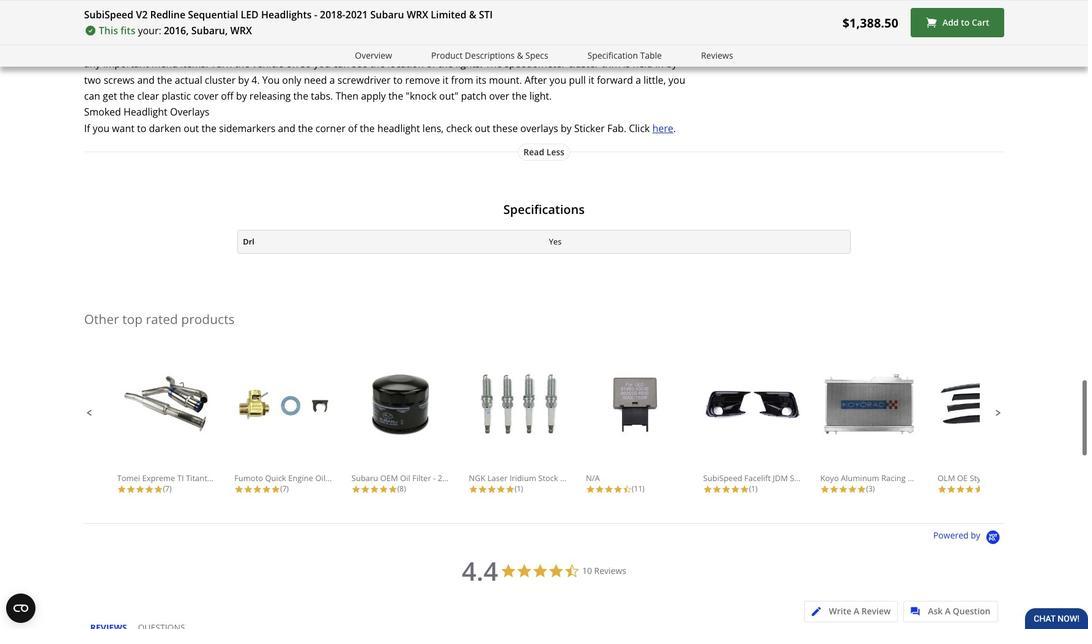 Task type: locate. For each thing, give the bounding box(es) containing it.
0 horizontal spatial subispeed
[[84, 8, 133, 21]]

0 horizontal spatial cover
[[194, 89, 219, 103]]

ngk laser iridium stock heat range...
[[469, 473, 609, 484]]

overview link
[[355, 49, 392, 63]]

question
[[953, 606, 991, 617]]

with
[[503, 25, 522, 38]]

1 horizontal spatial patch
[[461, 89, 487, 103]]

0 vertical spatial patch
[[335, 41, 360, 54]]

in right the light
[[255, 25, 263, 38]]

so
[[301, 57, 311, 71]]

0 vertical spatial out"
[[628, 25, 647, 38]]

you right if
[[93, 122, 109, 135]]

7 star image from the left
[[586, 485, 595, 494]]

to down location
[[393, 73, 403, 87]]

table
[[640, 50, 662, 61]]

turn
[[211, 57, 232, 71]]

1 horizontal spatial (7)
[[280, 484, 289, 494]]

out" down from
[[439, 89, 458, 103]]

is right trim
[[623, 57, 630, 71]]

1 horizontal spatial oil
[[400, 473, 410, 484]]

1 7 total reviews element from the left
[[117, 484, 215, 494]]

17 star image from the left
[[965, 485, 974, 494]]

9 star image from the left
[[388, 485, 397, 494]]

19 star image from the left
[[820, 485, 830, 494]]

oil right oem
[[400, 473, 410, 484]]

subispeed left facelift
[[703, 473, 742, 484]]

& left specs
[[517, 50, 523, 61]]

0 vertical spatial wrx
[[407, 8, 428, 21]]

1 horizontal spatial can
[[333, 57, 349, 71]]

0 horizontal spatial can
[[84, 89, 100, 103]]

"knock down remove at the left top of page
[[406, 89, 437, 103]]

open widget image
[[6, 594, 35, 623]]

cart
[[972, 17, 989, 28]]

13 star image from the left
[[496, 485, 506, 494]]

0 vertical spatial can
[[333, 57, 349, 71]]

15 star image from the left
[[604, 485, 614, 494]]

1 vertical spatial of
[[426, 57, 436, 71]]

0 horizontal spatial oil
[[315, 473, 326, 484]]

you right so
[[314, 57, 331, 71]]

you
[[314, 57, 331, 71], [550, 73, 566, 87], [669, 73, 685, 87], [93, 122, 109, 135]]

- right guards
[[1037, 473, 1040, 484]]

0 horizontal spatial (7)
[[163, 484, 172, 494]]

product descriptions & specs
[[431, 50, 548, 61]]

1 vertical spatial patch
[[461, 89, 487, 103]]

of right use
[[292, 41, 302, 54]]

0 vertical spatial and
[[544, 41, 561, 54]]

a right the write
[[854, 606, 859, 617]]

and up clear
[[137, 73, 155, 87]]

of up remove at the left top of page
[[426, 57, 436, 71]]

2 7 total reviews element from the left
[[234, 484, 332, 494]]

0 vertical spatial srh
[[84, 9, 103, 22]]

... left oe
[[944, 473, 950, 484]]

& left sti
[[469, 8, 476, 21]]

there will be a small srh light in your center display (speedometer cluster).  included with this kit are two "knock out" patches. we recommend using the srh patch, but use  of the "i" patch is up to you.  this modification is simple and reversible.  it does not cover any important menu items.  turn the vehicle on so you can see the location of the lights.   the speedometer cluster trim is held in by two screws and the actual cluster by 4.  you only need a screwdriver to remove it from its mount.  after you pull it forward a little, you can get the clear plastic  cover off by releasing the tabs.  then apply the "knock out" patch over the light.
[[84, 25, 690, 103]]

2 horizontal spatial is
[[623, 57, 630, 71]]

1 horizontal spatial of
[[348, 122, 357, 135]]

in right held
[[655, 57, 664, 71]]

1 1 total reviews element from the left
[[469, 484, 567, 494]]

we
[[84, 41, 99, 54]]

titantium
[[186, 473, 222, 484]]

1 horizontal spatial 1 total reviews element
[[703, 484, 801, 494]]

0 horizontal spatial of
[[292, 41, 302, 54]]

&
[[469, 8, 476, 21], [517, 50, 523, 61]]

1 out from the left
[[184, 122, 199, 135]]

yes
[[549, 236, 562, 247]]

to
[[961, 17, 970, 28], [387, 41, 396, 54], [393, 73, 403, 87], [137, 122, 146, 135]]

a right ask at the right of the page
[[945, 606, 951, 617]]

1 horizontal spatial this
[[421, 41, 439, 54]]

0 horizontal spatial ...
[[944, 473, 950, 484]]

to inside smoked headlight overlays if you want to darken out the sidemarkers and the corner of the headlight lens, check out these overlays by sticker fab.  click here .
[[137, 122, 146, 135]]

1 a from the left
[[854, 606, 859, 617]]

0 horizontal spatial 7 total reviews element
[[117, 484, 215, 494]]

here
[[652, 122, 673, 135]]

be
[[163, 25, 174, 38]]

held
[[633, 57, 653, 71]]

"knock
[[595, 25, 625, 38], [406, 89, 437, 103]]

6 star image from the left
[[379, 485, 388, 494]]

lens,
[[423, 122, 444, 135]]

subispeed facelift jdm style... link
[[703, 372, 814, 484]]

out"
[[628, 25, 647, 38], [439, 89, 458, 103]]

oil left drain
[[315, 473, 326, 484]]

apply
[[361, 89, 386, 103]]

subaru,
[[191, 24, 228, 37]]

fumoto quick engine oil drain valve... link
[[234, 372, 376, 484]]

you.
[[399, 41, 418, 54]]

patch down its
[[461, 89, 487, 103]]

the left corner
[[298, 122, 313, 135]]

subispeed for subispeed facelift jdm style...
[[703, 473, 742, 484]]

then
[[336, 89, 358, 103]]

by right table
[[666, 57, 677, 71]]

overview
[[355, 50, 392, 61]]

2 ... from the left
[[1040, 473, 1046, 484]]

to right add
[[961, 17, 970, 28]]

0 horizontal spatial out"
[[439, 89, 458, 103]]

2 (1) from the left
[[749, 484, 758, 494]]

2 horizontal spatial wrx
[[463, 473, 479, 484]]

write a review button
[[804, 601, 898, 623]]

1 it from the left
[[443, 73, 449, 87]]

oil
[[315, 473, 326, 484], [400, 473, 410, 484]]

this inside there will be a small srh light in your center display (speedometer cluster).  included with this kit are two "knock out" patches. we recommend using the srh patch, but use  of the "i" patch is up to you.  this modification is simple and reversible.  it does not cover any important menu items.  turn the vehicle on so you can see the location of the lights.   the speedometer cluster trim is held in by two screws and the actual cluster by 4.  you only need a screwdriver to remove it from its mount.  after you pull it forward a little, you can get the clear plastic  cover off by releasing the tabs.  then apply the "knock out" patch over the light.
[[421, 41, 439, 54]]

the down only
[[293, 89, 308, 103]]

a for write
[[854, 606, 859, 617]]

srh up note:
[[84, 9, 103, 22]]

1 horizontal spatial it
[[588, 73, 594, 87]]

kit
[[544, 25, 555, 38]]

cluster down reversible.
[[568, 57, 599, 71]]

cover left off
[[194, 89, 219, 103]]

and down releasing
[[278, 122, 295, 135]]

0 horizontal spatial (1)
[[515, 484, 523, 494]]

1 vertical spatial and
[[137, 73, 155, 87]]

7 total reviews element
[[117, 484, 215, 494], [234, 484, 332, 494]]

0 horizontal spatial and
[[137, 73, 155, 87]]

see
[[352, 57, 367, 71]]

star image
[[135, 485, 145, 494], [154, 485, 163, 494], [234, 485, 244, 494], [244, 485, 253, 494], [253, 485, 262, 494], [262, 485, 271, 494], [271, 485, 280, 494], [361, 485, 370, 494], [388, 485, 397, 494], [469, 485, 478, 494], [478, 485, 487, 494], [487, 485, 496, 494], [496, 485, 506, 494], [506, 485, 515, 494], [604, 485, 614, 494], [712, 485, 722, 494], [722, 485, 731, 494], [740, 485, 749, 494], [820, 485, 830, 494], [839, 485, 848, 494], [848, 485, 857, 494], [974, 485, 984, 494]]

1 vertical spatial reviews
[[594, 565, 626, 577]]

5 star image from the left
[[253, 485, 262, 494]]

1 vertical spatial wrx
[[230, 24, 252, 37]]

1 vertical spatial subaru
[[352, 473, 378, 484]]

a left little, at the top right of the page
[[636, 73, 641, 87]]

4.4
[[462, 554, 498, 588]]

0 vertical spatial of
[[292, 41, 302, 54]]

1 horizontal spatial out"
[[628, 25, 647, 38]]

koyo aluminum racing radiator -...
[[820, 473, 950, 484]]

and down kit
[[544, 41, 561, 54]]

17 star image from the left
[[722, 485, 731, 494]]

light.
[[530, 89, 552, 103]]

cover down "patches."
[[665, 41, 690, 54]]

1 total reviews element for laser
[[469, 484, 567, 494]]

2 (7) from the left
[[280, 484, 289, 494]]

0 horizontal spatial a
[[854, 606, 859, 617]]

2 vertical spatial wrx
[[463, 473, 479, 484]]

of
[[292, 41, 302, 54], [426, 57, 436, 71], [348, 122, 357, 135]]

can left get
[[84, 89, 100, 103]]

- right filter
[[433, 473, 436, 484]]

modification
[[442, 41, 499, 54]]

out down overlays
[[184, 122, 199, 135]]

this
[[99, 24, 118, 37], [421, 41, 439, 54]]

2 vertical spatial of
[[348, 122, 357, 135]]

2 oil from the left
[[400, 473, 410, 484]]

0 horizontal spatial it
[[443, 73, 449, 87]]

wrx up patch,
[[230, 24, 252, 37]]

1 vertical spatial this
[[421, 41, 439, 54]]

1 horizontal spatial out
[[475, 122, 490, 135]]

1 horizontal spatial 7 total reviews element
[[234, 484, 332, 494]]

- right radiator
[[941, 473, 944, 484]]

it left from
[[443, 73, 449, 87]]

2021
[[345, 8, 368, 21]]

0 vertical spatial two
[[575, 25, 592, 38]]

8 total reviews element
[[352, 484, 449, 494]]

the down menu
[[157, 73, 172, 87]]

12 star image from the left
[[487, 485, 496, 494]]

subispeed
[[84, 8, 133, 21], [703, 473, 742, 484]]

the left "i"
[[304, 41, 319, 54]]

the up items.
[[186, 41, 201, 54]]

this down srh light
[[99, 24, 118, 37]]

1 horizontal spatial subispeed
[[703, 473, 742, 484]]

cover
[[665, 41, 690, 54], [194, 89, 219, 103]]

of right corner
[[348, 122, 357, 135]]

16 star image from the left
[[956, 485, 965, 494]]

0 horizontal spatial &
[[469, 8, 476, 21]]

is
[[363, 41, 370, 54], [502, 41, 509, 54], [623, 57, 630, 71]]

4 star image from the left
[[244, 485, 253, 494]]

it right pull
[[588, 73, 594, 87]]

1 vertical spatial two
[[84, 73, 101, 87]]

0 horizontal spatial patch
[[335, 41, 360, 54]]

10 star image from the left
[[469, 485, 478, 494]]

quick
[[265, 473, 286, 484]]

(1) left jdm
[[749, 484, 758, 494]]

by right off
[[236, 89, 247, 103]]

these
[[493, 122, 518, 135]]

specification table link
[[588, 49, 662, 63]]

(7) left ti
[[163, 484, 172, 494]]

0 horizontal spatial "knock
[[406, 89, 437, 103]]

the down patch,
[[235, 57, 250, 71]]

by left sticker at the top right of page
[[561, 122, 572, 135]]

... right guards
[[1040, 473, 1046, 484]]

(8)
[[397, 484, 406, 494]]

cluster).
[[422, 25, 458, 38]]

srh down sequential on the top of page
[[211, 25, 230, 38]]

review
[[862, 606, 891, 617]]

items.
[[180, 57, 208, 71]]

0 horizontal spatial this
[[99, 24, 118, 37]]

product
[[431, 50, 463, 61]]

1 (7) from the left
[[163, 484, 172, 494]]

subispeed for subispeed v2 redline sequential led headlights - 2018-2021 subaru wrx limited & sti
[[84, 8, 133, 21]]

11 star image from the left
[[731, 485, 740, 494]]

subispeed up note:
[[84, 8, 133, 21]]

this down cluster).
[[421, 41, 439, 54]]

0 vertical spatial cover
[[665, 41, 690, 54]]

1 star image from the left
[[117, 485, 126, 494]]

two up reversible.
[[575, 25, 592, 38]]

any
[[84, 57, 100, 71]]

top
[[122, 311, 143, 328]]

0 vertical spatial cluster
[[568, 57, 599, 71]]

heat
[[560, 473, 578, 484]]

wrx right 2015+
[[463, 473, 479, 484]]

ask a question
[[928, 606, 991, 617]]

1 vertical spatial can
[[84, 89, 100, 103]]

to right up
[[387, 41, 396, 54]]

srh down subaru,
[[204, 41, 223, 54]]

2 total reviews element
[[938, 484, 1036, 494]]

1 horizontal spatial in
[[655, 57, 664, 71]]

14 star image from the left
[[506, 485, 515, 494]]

0 vertical spatial this
[[99, 24, 118, 37]]

subaru left oem
[[352, 473, 378, 484]]

0 vertical spatial "knock
[[595, 25, 625, 38]]

1 horizontal spatial and
[[278, 122, 295, 135]]

mount.
[[489, 73, 522, 87]]

overlays
[[520, 122, 558, 135]]

fumoto
[[234, 473, 263, 484]]

1 vertical spatial cluster
[[205, 73, 236, 87]]

from
[[451, 73, 473, 87]]

1 total reviews element
[[469, 484, 567, 494], [703, 484, 801, 494]]

over
[[489, 89, 509, 103]]

using
[[159, 41, 184, 54]]

14 star image from the left
[[938, 485, 947, 494]]

subaru up (speedometer
[[370, 8, 404, 21]]

add to cart
[[943, 17, 989, 28]]

8 star image from the left
[[595, 485, 604, 494]]

0 horizontal spatial a
[[177, 25, 182, 38]]

2 a from the left
[[945, 606, 951, 617]]

is down with
[[502, 41, 509, 54]]

7 star image from the left
[[271, 485, 280, 494]]

drain
[[328, 473, 348, 484]]

tab list
[[90, 622, 196, 629]]

get
[[103, 89, 117, 103]]

patches.
[[650, 25, 688, 38]]

a
[[854, 606, 859, 617], [945, 606, 951, 617]]

(1) right laser
[[515, 484, 523, 494]]

patch down the display at the left top of page
[[335, 41, 360, 54]]

menu
[[151, 57, 178, 71]]

in
[[255, 25, 263, 38], [655, 57, 664, 71]]

4.4 star rating element
[[462, 554, 498, 588]]

1 vertical spatial in
[[655, 57, 664, 71]]

1 horizontal spatial a
[[945, 606, 951, 617]]

1 total reviews element for facelift
[[703, 484, 801, 494]]

0 horizontal spatial out
[[184, 122, 199, 135]]

is left up
[[363, 41, 370, 54]]

wrx up cluster).
[[407, 8, 428, 21]]

sidemarkers
[[219, 122, 275, 135]]

the down overlays
[[202, 122, 217, 135]]

releasing
[[249, 89, 291, 103]]

0 vertical spatial subispeed
[[84, 8, 133, 21]]

to inside button
[[961, 17, 970, 28]]

the right 'over'
[[512, 89, 527, 103]]

1 horizontal spatial wrx
[[407, 8, 428, 21]]

2 out from the left
[[475, 122, 490, 135]]

2 1 total reviews element from the left
[[703, 484, 801, 494]]

1 (1) from the left
[[515, 484, 523, 494]]

to down headlight
[[137, 122, 146, 135]]

location
[[388, 57, 424, 71]]

(1)
[[515, 484, 523, 494], [749, 484, 758, 494]]

1 horizontal spatial (1)
[[749, 484, 758, 494]]

you right little, at the top right of the page
[[669, 73, 685, 87]]

does
[[623, 41, 645, 54]]

2 horizontal spatial of
[[426, 57, 436, 71]]

0 vertical spatial reviews
[[701, 50, 733, 61]]

specs
[[525, 50, 548, 61]]

(1) for facelift
[[749, 484, 758, 494]]

1 horizontal spatial ...
[[1040, 473, 1046, 484]]

tomei
[[117, 473, 140, 484]]

0 vertical spatial in
[[255, 25, 263, 38]]

two down any
[[84, 73, 101, 87]]

12 star image from the left
[[830, 485, 839, 494]]

led
[[241, 8, 259, 21]]

"knock up it
[[595, 25, 625, 38]]

star image
[[117, 485, 126, 494], [126, 485, 135, 494], [145, 485, 154, 494], [352, 485, 361, 494], [370, 485, 379, 494], [379, 485, 388, 494], [586, 485, 595, 494], [595, 485, 604, 494], [614, 485, 623, 494], [703, 485, 712, 494], [731, 485, 740, 494], [830, 485, 839, 494], [857, 485, 866, 494], [938, 485, 947, 494], [947, 485, 956, 494], [956, 485, 965, 494], [965, 485, 974, 494]]

1 vertical spatial &
[[517, 50, 523, 61]]

and inside smoked headlight overlays if you want to darken out the sidemarkers and the corner of the headlight lens, check out these overlays by sticker fab.  click here .
[[278, 122, 295, 135]]

the right get
[[120, 89, 135, 103]]

(7) right back...
[[280, 484, 289, 494]]

cluster down turn at the left of the page
[[205, 73, 236, 87]]

can left see on the left top of page
[[333, 57, 349, 71]]

2 vertical spatial and
[[278, 122, 295, 135]]

1 vertical spatial srh
[[211, 25, 230, 38]]

1 vertical spatial subispeed
[[703, 473, 742, 484]]

oe
[[957, 473, 968, 484]]

2 vertical spatial srh
[[204, 41, 223, 54]]

a right "need"
[[330, 73, 335, 87]]

out left the these
[[475, 122, 490, 135]]

valve...
[[350, 473, 376, 484]]

0 horizontal spatial 1 total reviews element
[[469, 484, 567, 494]]

rated
[[146, 311, 178, 328]]

out" up does
[[628, 25, 647, 38]]

(7) for expreme
[[163, 484, 172, 494]]

a right be
[[177, 25, 182, 38]]



Task type: vqa. For each thing, say whether or not it's contained in the screenshot.
second out from the right
yes



Task type: describe. For each thing, give the bounding box(es) containing it.
21 star image from the left
[[848, 485, 857, 494]]

1 horizontal spatial cover
[[665, 41, 690, 54]]

note:
[[84, 25, 114, 38]]

speedometer
[[505, 57, 566, 71]]

20 star image from the left
[[839, 485, 848, 494]]

style...
[[790, 473, 814, 484]]

specification table
[[588, 50, 662, 61]]

2 it from the left
[[588, 73, 594, 87]]

srh light
[[84, 9, 128, 22]]

recommend
[[101, 41, 157, 54]]

patch,
[[225, 41, 253, 54]]

2 horizontal spatial a
[[636, 73, 641, 87]]

the
[[485, 57, 502, 71]]

iridium
[[510, 473, 536, 484]]

less
[[547, 146, 565, 158]]

9 star image from the left
[[614, 485, 623, 494]]

subispeed v2 redline sequential led headlights - 2018-2021 subaru wrx limited & sti
[[84, 8, 493, 21]]

stock
[[538, 473, 558, 484]]

fumoto quick engine oil drain valve...
[[234, 473, 376, 484]]

read
[[524, 146, 544, 158]]

10 star image from the left
[[703, 485, 712, 494]]

subaru oem oil filter - 2015+ wrx link
[[352, 372, 479, 484]]

jdm
[[773, 473, 788, 484]]

you inside smoked headlight overlays if you want to darken out the sidemarkers and the corner of the headlight lens, check out these overlays by sticker fab.  click here .
[[93, 122, 109, 135]]

fits
[[121, 24, 135, 37]]

.
[[673, 122, 676, 135]]

1 vertical spatial out"
[[439, 89, 458, 103]]

8 star image from the left
[[361, 485, 370, 494]]

here link
[[652, 122, 673, 135]]

(1) for laser
[[515, 484, 523, 494]]

0 horizontal spatial in
[[255, 25, 263, 38]]

trim
[[602, 57, 621, 71]]

the up from
[[438, 57, 453, 71]]

write no frame image
[[812, 607, 827, 617]]

sticker
[[574, 122, 605, 135]]

0 horizontal spatial is
[[363, 41, 370, 54]]

4 star image from the left
[[352, 485, 361, 494]]

overlays
[[170, 105, 209, 119]]

subispeed facelift jdm style...
[[703, 473, 814, 484]]

0 horizontal spatial wrx
[[230, 24, 252, 37]]

forward
[[597, 73, 633, 87]]

10 reviews
[[582, 565, 626, 577]]

1 horizontal spatial cluster
[[568, 57, 599, 71]]

3 star image from the left
[[145, 485, 154, 494]]

koyo aluminum racing radiator -... link
[[820, 372, 950, 484]]

by left 4.
[[238, 73, 249, 87]]

4.
[[252, 73, 260, 87]]

pull
[[569, 73, 586, 87]]

half star image
[[623, 485, 632, 494]]

0 vertical spatial &
[[469, 8, 476, 21]]

reversible.
[[564, 41, 611, 54]]

7 total reviews element for quick
[[234, 484, 332, 494]]

range...
[[580, 473, 609, 484]]

headlights
[[261, 8, 312, 21]]

a for ask
[[945, 606, 951, 617]]

olm oe style rain guards -... link
[[938, 372, 1046, 484]]

clear
[[137, 89, 159, 103]]

it
[[614, 41, 620, 54]]

actual
[[175, 73, 202, 87]]

need
[[304, 73, 327, 87]]

you left pull
[[550, 73, 566, 87]]

(7) for quick
[[280, 484, 289, 494]]

cat-
[[224, 473, 238, 484]]

7 total reviews element for expreme
[[117, 484, 215, 494]]

0 horizontal spatial two
[[84, 73, 101, 87]]

only
[[282, 73, 301, 87]]

light
[[105, 9, 128, 22]]

on
[[286, 57, 298, 71]]

but
[[256, 41, 271, 54]]

6 star image from the left
[[262, 485, 271, 494]]

its
[[476, 73, 487, 87]]

2 star image from the left
[[154, 485, 163, 494]]

this fits your: 2016, subaru, wrx
[[99, 24, 252, 37]]

product descriptions & specs link
[[431, 49, 548, 63]]

your:
[[138, 24, 161, 37]]

up
[[372, 41, 384, 54]]

the right apply
[[388, 89, 403, 103]]

1 ... from the left
[[944, 473, 950, 484]]

1 star image from the left
[[135, 485, 145, 494]]

1 horizontal spatial is
[[502, 41, 509, 54]]

- left 2018- on the top of page
[[314, 8, 317, 21]]

screws
[[104, 73, 135, 87]]

racing
[[881, 473, 906, 484]]

engine
[[288, 473, 313, 484]]

rain
[[990, 473, 1006, 484]]

13 star image from the left
[[857, 485, 866, 494]]

16 star image from the left
[[712, 485, 722, 494]]

by right powered
[[971, 530, 980, 541]]

1 vertical spatial cover
[[194, 89, 219, 103]]

use
[[274, 41, 290, 54]]

important
[[103, 57, 149, 71]]

0 horizontal spatial reviews
[[594, 565, 626, 577]]

22 star image from the left
[[974, 485, 984, 494]]

will
[[145, 25, 160, 38]]

check
[[446, 122, 472, 135]]

limited
[[431, 8, 467, 21]]

specification
[[588, 50, 638, 61]]

1 horizontal spatial reviews
[[701, 50, 733, 61]]

center
[[289, 25, 318, 38]]

18 star image from the left
[[740, 485, 749, 494]]

off
[[221, 89, 234, 103]]

smoked headlight overlays if you want to darken out the sidemarkers and the corner of the headlight lens, check out these overlays by sticker fab.  click here .
[[84, 105, 676, 135]]

guards
[[1008, 473, 1035, 484]]

1 horizontal spatial two
[[575, 25, 592, 38]]

powered by
[[933, 530, 983, 541]]

1 vertical spatial "knock
[[406, 89, 437, 103]]

ti
[[177, 473, 184, 484]]

2016,
[[164, 24, 189, 37]]

1 oil from the left
[[315, 473, 326, 484]]

oem
[[380, 473, 398, 484]]

15 star image from the left
[[947, 485, 956, 494]]

ngk
[[469, 473, 485, 484]]

the left headlight
[[360, 122, 375, 135]]

vehicle
[[252, 57, 284, 71]]

by inside smoked headlight overlays if you want to darken out the sidemarkers and the corner of the headlight lens, check out these overlays by sticker fab.  click here .
[[561, 122, 572, 135]]

redline
[[150, 8, 185, 21]]

0 horizontal spatial cluster
[[205, 73, 236, 87]]

1 horizontal spatial "knock
[[595, 25, 625, 38]]

light
[[233, 25, 252, 38]]

of inside smoked headlight overlays if you want to darken out the sidemarkers and the corner of the headlight lens, check out these overlays by sticker fab.  click here .
[[348, 122, 357, 135]]

3 star image from the left
[[234, 485, 244, 494]]

expreme
[[142, 473, 175, 484]]

11 star image from the left
[[478, 485, 487, 494]]

1 horizontal spatial &
[[517, 50, 523, 61]]

2 horizontal spatial and
[[544, 41, 561, 54]]

specifications
[[503, 201, 585, 218]]

11 total reviews element
[[586, 484, 684, 494]]

dialog image
[[911, 607, 926, 617]]

3 total reviews element
[[820, 484, 918, 494]]

other
[[84, 311, 119, 328]]

the down up
[[370, 57, 385, 71]]

subaru oem oil filter - 2015+ wrx
[[352, 473, 479, 484]]

screwdriver
[[338, 73, 391, 87]]

products
[[181, 311, 235, 328]]

0 vertical spatial subaru
[[370, 8, 404, 21]]

5 star image from the left
[[370, 485, 379, 494]]

1 horizontal spatial a
[[330, 73, 335, 87]]

want
[[112, 122, 135, 135]]

ask
[[928, 606, 943, 617]]

ask a question button
[[904, 601, 998, 623]]

2 star image from the left
[[126, 485, 135, 494]]

koyo
[[820, 473, 839, 484]]



